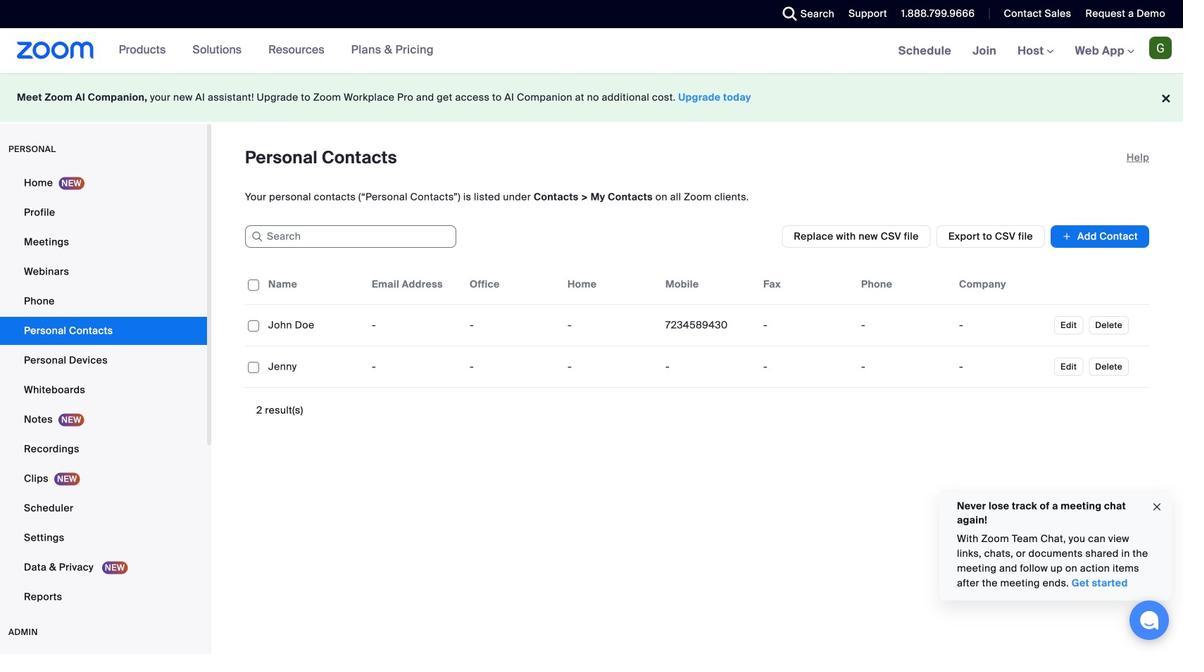 Task type: locate. For each thing, give the bounding box(es) containing it.
personal menu menu
[[0, 169, 207, 613]]

banner
[[0, 28, 1184, 74]]

close image
[[1152, 499, 1163, 516]]

application
[[245, 265, 1150, 388]]

footer
[[0, 73, 1184, 122]]

cell
[[856, 311, 954, 340], [954, 311, 1052, 340], [856, 353, 954, 381], [954, 353, 1052, 381]]



Task type: vqa. For each thing, say whether or not it's contained in the screenshot.
Advanced Feature "icon"
no



Task type: describe. For each thing, give the bounding box(es) containing it.
open chat image
[[1140, 611, 1160, 631]]

meetings navigation
[[888, 28, 1184, 74]]

profile picture image
[[1150, 37, 1172, 59]]

product information navigation
[[94, 28, 445, 73]]

Search Contacts Input text field
[[245, 225, 457, 248]]

add image
[[1062, 230, 1072, 244]]

zoom logo image
[[17, 42, 94, 59]]



